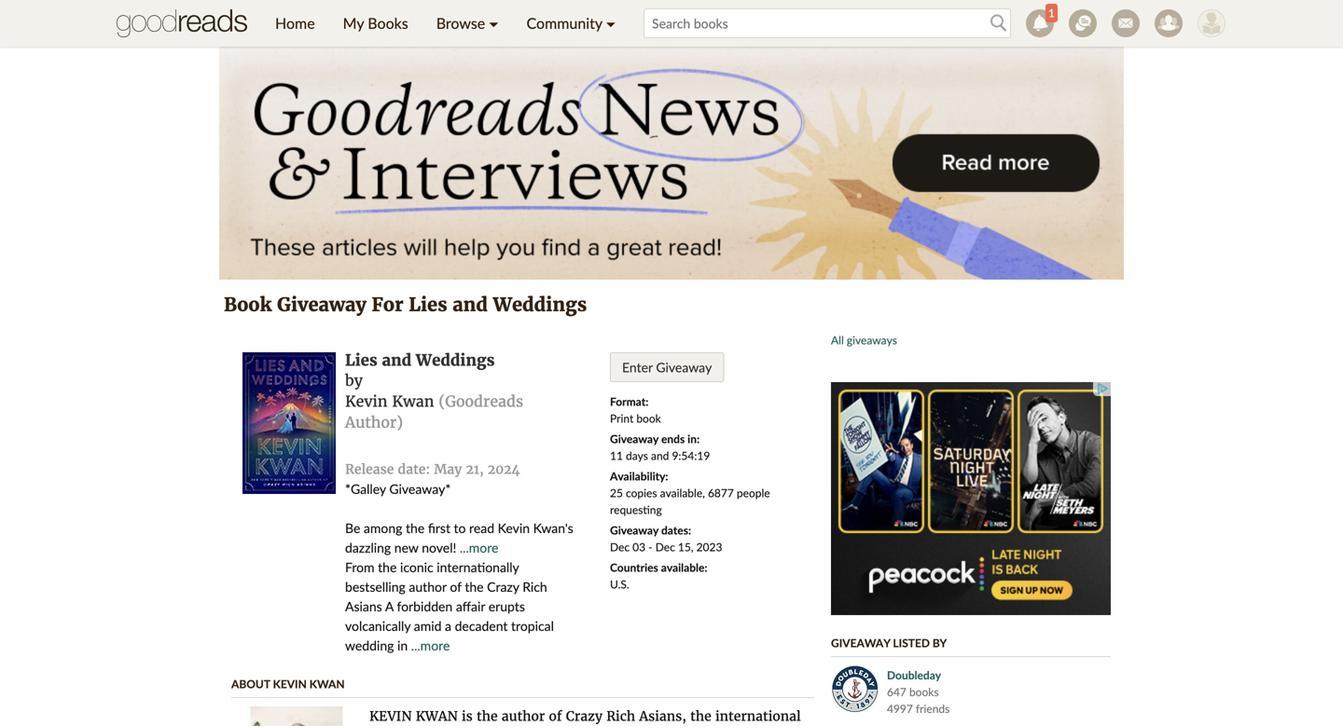 Task type: describe. For each thing, give the bounding box(es) containing it.
internationally
[[437, 559, 519, 575]]

read
[[469, 520, 494, 536]]

bob builder image
[[1198, 9, 1226, 37]]

21,
[[466, 461, 484, 478]]

enter giveaway
[[622, 360, 712, 375]]

author inside ...more from the iconic internationally bestselling author of the crazy rich asians a forbidden affair erupts volcanically amid a decadent tropical wedding in
[[409, 579, 447, 595]]

dazzling
[[345, 540, 391, 556]]

print
[[610, 412, 634, 425]]

to
[[454, 520, 466, 536]]

Search books text field
[[644, 8, 1011, 38]]

giveaway*
[[389, 481, 451, 497]]

ends
[[661, 432, 685, 446]]

1 horizontal spatial lies
[[409, 293, 447, 317]]

kevin kwan is the author of crazy rich asians, the international
[[369, 708, 808, 727]]

availability:
[[610, 470, 668, 483]]

iconic
[[400, 559, 433, 575]]

giveaway left for
[[277, 293, 366, 317]]

kwan's
[[533, 520, 573, 536]]

0 vertical spatial weddings
[[493, 293, 587, 317]]

is
[[462, 708, 473, 725]]

doubleday link
[[887, 667, 971, 684]]

bestselling
[[345, 579, 406, 595]]

enter giveaway link
[[610, 353, 724, 382]]

Search for books to add to your shelves search field
[[644, 8, 1011, 38]]

0 vertical spatial advertisement region
[[219, 47, 1124, 280]]

volcanically
[[345, 618, 411, 634]]

wedding
[[345, 638, 394, 654]]

kevin kwan link
[[345, 393, 434, 411]]

1 horizontal spatial kwan
[[392, 393, 434, 411]]

doubleday
[[887, 669, 941, 682]]

...more for ...more
[[411, 638, 450, 654]]

affair
[[456, 599, 485, 615]]

my books
[[343, 14, 408, 32]]

be
[[345, 520, 360, 536]]

all giveaways link
[[831, 333, 897, 347]]

by
[[933, 637, 947, 650]]

the down the internationally in the left of the page
[[465, 579, 484, 595]]

-
[[648, 541, 653, 554]]

giveaway right enter
[[656, 360, 712, 375]]

my books link
[[329, 0, 422, 47]]

in:
[[688, 432, 700, 446]]

rich inside kevin kwan is the author of crazy rich asians, the international
[[606, 708, 635, 725]]

all
[[831, 333, 844, 347]]

novel!
[[422, 540, 456, 556]]

2023
[[696, 541, 722, 554]]

2 dec from the left
[[655, 541, 675, 554]]

of inside kevin kwan is the author of crazy rich asians, the international
[[549, 708, 562, 725]]

1 vertical spatial ...more link
[[411, 638, 450, 654]]

inbox image
[[1112, 9, 1140, 37]]

a
[[445, 618, 451, 634]]

be among the first to read kevin kwan's dazzling new novel!
[[345, 520, 573, 556]]

countries
[[610, 561, 658, 575]]

community
[[527, 14, 602, 32]]

*galley
[[345, 481, 386, 497]]

erupts
[[489, 599, 525, 615]]

among
[[364, 520, 402, 536]]

people
[[737, 486, 770, 500]]

giveaways
[[847, 333, 897, 347]]

menu containing home
[[261, 0, 630, 47]]

kevin
[[369, 708, 412, 725]]

03
[[633, 541, 646, 554]]

friends
[[916, 702, 950, 716]]

format: print book giveaway ends in: 11 days and 9:54:19 availability: 25 copies available,         6877 people requesting giveaway dates: dec 03         - dec 15, 2023 countries available: u.s.
[[610, 395, 770, 591]]

6877
[[708, 486, 734, 500]]

dates:
[[661, 524, 691, 537]]

*galley giveaway*
[[345, 481, 451, 497]]

all giveaways
[[831, 333, 897, 347]]

▾ for browse ▾
[[489, 14, 499, 32]]

my group discussions image
[[1069, 9, 1097, 37]]

books
[[368, 14, 408, 32]]

notifications element
[[1026, 4, 1058, 37]]

...more for ...more from the iconic internationally bestselling author of the crazy rich asians a forbidden affair erupts volcanically amid a decadent tropical wedding in
[[460, 540, 498, 556]]

25
[[610, 486, 623, 500]]

1 horizontal spatial and
[[453, 293, 488, 317]]

may
[[434, 461, 462, 478]]

browse ▾ button
[[422, 0, 513, 47]]

asians
[[345, 599, 382, 615]]

1 vertical spatial weddings
[[416, 351, 495, 370]]

634694 image
[[250, 707, 343, 727]]

available:
[[661, 561, 708, 575]]

release           date: may 21, 2024
[[345, 461, 520, 478]]

community ▾ button
[[513, 0, 630, 47]]

international
[[715, 708, 801, 725]]

about kevin kwan link
[[231, 677, 345, 691]]

2024
[[488, 461, 520, 478]]

home
[[275, 14, 315, 32]]

the up bestselling
[[378, 559, 397, 575]]

doubleday 647 books 4997 friends
[[887, 669, 950, 716]]

author)
[[345, 414, 403, 432]]

kevin kwan
[[345, 393, 434, 411]]

asians,
[[639, 708, 686, 725]]

647
[[887, 686, 907, 699]]



Task type: locate. For each thing, give the bounding box(es) containing it.
lies and weddings link
[[345, 351, 495, 370]]

rich up erupts
[[523, 579, 547, 595]]

...more link up the internationally in the left of the page
[[460, 540, 498, 556]]

for
[[372, 293, 404, 317]]

kwan up 634694 image in the bottom of the page
[[309, 677, 345, 691]]

format:
[[610, 395, 649, 409]]

and inside 'format: print book giveaway ends in: 11 days and 9:54:19 availability: 25 copies available,         6877 people requesting giveaway dates: dec 03         - dec 15, 2023 countries available: u.s.'
[[651, 449, 669, 463]]

0 vertical spatial crazy
[[487, 579, 519, 595]]

9:54:19
[[672, 449, 710, 463]]

of
[[450, 579, 461, 595], [549, 708, 562, 725]]

0 horizontal spatial of
[[450, 579, 461, 595]]

dec
[[610, 541, 630, 554], [655, 541, 675, 554]]

0 vertical spatial author
[[409, 579, 447, 595]]

0 horizontal spatial crazy
[[487, 579, 519, 595]]

1 vertical spatial crazy
[[566, 708, 603, 725]]

1 horizontal spatial author
[[502, 708, 545, 725]]

crazy
[[487, 579, 519, 595], [566, 708, 603, 725]]

of inside ...more from the iconic internationally bestselling author of the crazy rich asians a forbidden affair erupts volcanically amid a decadent tropical wedding in
[[450, 579, 461, 595]]

the
[[406, 520, 425, 536], [378, 559, 397, 575], [465, 579, 484, 595], [477, 708, 498, 725], [690, 708, 711, 725]]

browse ▾
[[436, 14, 499, 32]]

...more link
[[460, 540, 498, 556], [411, 638, 450, 654]]

0 horizontal spatial rich
[[523, 579, 547, 595]]

0 vertical spatial rich
[[523, 579, 547, 595]]

2 vertical spatial and
[[651, 449, 669, 463]]

and
[[453, 293, 488, 317], [382, 351, 412, 370], [651, 449, 669, 463]]

friend requests image
[[1155, 9, 1183, 37]]

crazy inside kevin kwan is the author of crazy rich asians, the international
[[566, 708, 603, 725]]

rich left asians,
[[606, 708, 635, 725]]

a
[[385, 599, 393, 615]]

1 vertical spatial ...more
[[411, 638, 450, 654]]

dec left the 03
[[610, 541, 630, 554]]

...more link down amid
[[411, 638, 450, 654]]

1 vertical spatial kevin
[[498, 520, 530, 536]]

giveaway up days
[[610, 432, 659, 446]]

0 horizontal spatial author
[[409, 579, 447, 595]]

amid
[[414, 618, 442, 634]]

0 horizontal spatial ...more
[[411, 638, 450, 654]]

lies right for
[[409, 293, 447, 317]]

1 horizontal spatial kevin
[[345, 393, 388, 411]]

...more down amid
[[411, 638, 450, 654]]

giveaway left listed
[[831, 637, 890, 650]]

books
[[909, 686, 939, 699]]

crazy left asians,
[[566, 708, 603, 725]]

kwan down the lies and weddings "link"
[[392, 393, 434, 411]]

1 vertical spatial rich
[[606, 708, 635, 725]]

1 horizontal spatial crazy
[[566, 708, 603, 725]]

decadent
[[455, 618, 508, 634]]

0 horizontal spatial lies
[[345, 351, 378, 370]]

by
[[345, 372, 363, 390]]

kevin right "read"
[[498, 520, 530, 536]]

...more inside ...more from the iconic internationally bestselling author of the crazy rich asians a forbidden affair erupts volcanically amid a decadent tropical wedding in
[[460, 540, 498, 556]]

home link
[[261, 0, 329, 47]]

release
[[345, 461, 394, 478]]

▾
[[489, 14, 499, 32], [606, 14, 616, 32]]

crazy inside ...more from the iconic internationally bestselling author of the crazy rich asians a forbidden affair erupts volcanically amid a decadent tropical wedding in
[[487, 579, 519, 595]]

giveaway
[[277, 293, 366, 317], [656, 360, 712, 375], [610, 432, 659, 446], [610, 524, 659, 537], [831, 637, 890, 650]]

0 vertical spatial of
[[450, 579, 461, 595]]

1 horizontal spatial ...more
[[460, 540, 498, 556]]

1 button
[[1019, 0, 1061, 47]]

0 vertical spatial kwan
[[392, 393, 434, 411]]

▾ for community ▾
[[606, 14, 616, 32]]

browse
[[436, 14, 485, 32]]

1 horizontal spatial of
[[549, 708, 562, 725]]

giveaway listed by
[[831, 637, 947, 650]]

listed
[[893, 637, 930, 650]]

0 horizontal spatial kevin
[[273, 677, 307, 691]]

lies
[[409, 293, 447, 317], [345, 351, 378, 370]]

enter
[[622, 360, 653, 375]]

▾ right community
[[606, 14, 616, 32]]

1 dec from the left
[[610, 541, 630, 554]]

1 vertical spatial author
[[502, 708, 545, 725]]

11
[[610, 449, 623, 463]]

1 horizontal spatial ...more link
[[460, 540, 498, 556]]

days
[[626, 449, 648, 463]]

1
[[1048, 6, 1055, 20]]

▾ right the browse
[[489, 14, 499, 32]]

the right is at the left bottom
[[477, 708, 498, 725]]

0 vertical spatial lies
[[409, 293, 447, 317]]

kevin up author)
[[345, 393, 388, 411]]

forbidden
[[397, 599, 453, 615]]

1 vertical spatial and
[[382, 351, 412, 370]]

weddings
[[493, 293, 587, 317], [416, 351, 495, 370]]

book giveaway for lies and weddings
[[224, 293, 587, 317]]

the right asians,
[[690, 708, 711, 725]]

0 horizontal spatial ▾
[[489, 14, 499, 32]]

the inside be among the first to read kevin kwan's dazzling new novel!
[[406, 520, 425, 536]]

book
[[636, 412, 661, 425]]

and down ends
[[651, 449, 669, 463]]

requesting
[[610, 503, 662, 517]]

dec right -
[[655, 541, 675, 554]]

new
[[394, 540, 418, 556]]

lies up by
[[345, 351, 378, 370]]

kevin up 634694 image in the bottom of the page
[[273, 677, 307, 691]]

author right is at the left bottom
[[502, 708, 545, 725]]

available,
[[660, 486, 705, 500]]

1 vertical spatial lies
[[345, 351, 378, 370]]

4997
[[887, 702, 913, 716]]

lies and weddings by kevin kwan image
[[243, 353, 336, 494]]

and up kevin kwan link
[[382, 351, 412, 370]]

2 ▾ from the left
[[606, 14, 616, 32]]

1 horizontal spatial dec
[[655, 541, 675, 554]]

0 horizontal spatial dec
[[610, 541, 630, 554]]

date:
[[398, 461, 430, 478]]

1 vertical spatial advertisement region
[[831, 382, 1111, 616]]

from
[[345, 559, 375, 575]]

0 horizontal spatial and
[[382, 351, 412, 370]]

advertisement region
[[219, 47, 1124, 280], [831, 382, 1111, 616]]

author inside kevin kwan is the author of crazy rich asians, the international
[[502, 708, 545, 725]]

kevin inside be among the first to read kevin kwan's dazzling new novel!
[[498, 520, 530, 536]]

(goodreads
[[439, 393, 523, 411]]

2 horizontal spatial and
[[651, 449, 669, 463]]

kwan
[[416, 708, 458, 725]]

(goodreads author)
[[345, 393, 523, 432]]

0 vertical spatial ...more link
[[460, 540, 498, 556]]

15,
[[678, 541, 694, 554]]

0 vertical spatial kevin
[[345, 393, 388, 411]]

1 vertical spatial kwan
[[309, 677, 345, 691]]

rich inside ...more from the iconic internationally bestselling author of the crazy rich asians a forbidden affair erupts volcanically amid a decadent tropical wedding in
[[523, 579, 547, 595]]

about
[[231, 677, 270, 691]]

about kevin kwan
[[231, 677, 345, 691]]

0 horizontal spatial kwan
[[309, 677, 345, 691]]

1 horizontal spatial ▾
[[606, 14, 616, 32]]

2 vertical spatial kevin
[[273, 677, 307, 691]]

...more
[[460, 540, 498, 556], [411, 638, 450, 654]]

1 horizontal spatial rich
[[606, 708, 635, 725]]

0 vertical spatial ...more
[[460, 540, 498, 556]]

my
[[343, 14, 364, 32]]

menu
[[261, 0, 630, 47]]

0 vertical spatial and
[[453, 293, 488, 317]]

copies
[[626, 486, 657, 500]]

...more up the internationally in the left of the page
[[460, 540, 498, 556]]

...more from the iconic internationally bestselling author of the crazy rich asians a forbidden affair erupts volcanically amid a decadent tropical wedding in
[[345, 540, 554, 654]]

first
[[428, 520, 450, 536]]

giveaway up the 03
[[610, 524, 659, 537]]

lies and weddings
[[345, 351, 495, 370]]

in
[[397, 638, 408, 654]]

2 horizontal spatial kevin
[[498, 520, 530, 536]]

kevin
[[345, 393, 388, 411], [498, 520, 530, 536], [273, 677, 307, 691]]

u.s.
[[610, 578, 629, 591]]

of up affair
[[450, 579, 461, 595]]

1 vertical spatial of
[[549, 708, 562, 725]]

tropical
[[511, 618, 554, 634]]

crazy up erupts
[[487, 579, 519, 595]]

1 ▾ from the left
[[489, 14, 499, 32]]

and up lies and weddings
[[453, 293, 488, 317]]

of right is at the left bottom
[[549, 708, 562, 725]]

book
[[224, 293, 272, 317]]

0 horizontal spatial ...more link
[[411, 638, 450, 654]]

author up forbidden
[[409, 579, 447, 595]]

the up new
[[406, 520, 425, 536]]

kwan
[[392, 393, 434, 411], [309, 677, 345, 691]]



Task type: vqa. For each thing, say whether or not it's contained in the screenshot.
PRINT
yes



